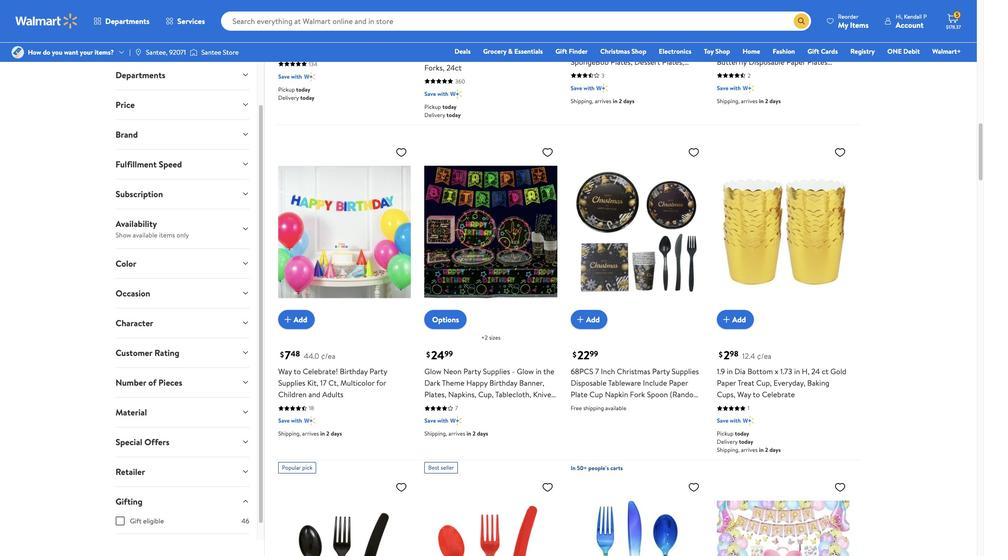 Task type: vqa. For each thing, say whether or not it's contained in the screenshot.
right 'Plastic'
yes



Task type: locate. For each thing, give the bounding box(es) containing it.
3 add button from the left
[[717, 311, 754, 330]]

walmart plus image down 360
[[450, 89, 462, 99]]

walmart plus image for 24
[[450, 417, 462, 426]]

1 horizontal spatial cup,
[[756, 378, 772, 389]]

save with down napkins
[[717, 84, 741, 92]]

toy shop
[[704, 47, 730, 56]]

electronics
[[659, 47, 692, 56]]

1 for 1 more options from $0.97
[[431, 14, 435, 31]]

¢/ea inside $ 7 48 44.0 ¢/ea way to celebrate! birthday party supplies kit, 17 ct, multicolor for children and adults
[[321, 352, 336, 362]]

and inside 31 spongebob party supplies | spongebob party decorations | includes dinner spongebob plates, dessert plates, napkins, tablecloth, and jointed banner | spongebob birthday party supplies serves 16
[[638, 68, 650, 79]]

gifting button
[[108, 488, 257, 517]]

add to cart image up 48
[[282, 315, 294, 326]]

add button up 98
[[717, 311, 754, 330]]

1 vertical spatial guests
[[424, 425, 447, 435]]

special offers tab
[[108, 428, 257, 457]]

available down "napkin"
[[605, 405, 627, 413]]

0 vertical spatial disposable
[[749, 57, 785, 67]]

christmas
[[600, 47, 630, 56], [617, 367, 650, 377]]

1 horizontal spatial tablecloth,
[[601, 68, 637, 79]]

22 inside 22 100pcs butterfly birthday party supplies decoration, 25 guests purple butterfly disposable paper plates napkins cups for butterfly fairy themed parties, baby shower
[[724, 14, 736, 31]]

0 vertical spatial pickup today delivery today
[[278, 85, 315, 102]]

1 vertical spatial spoon
[[443, 402, 464, 412]]

glow neon party supplies - glow in the dark theme happy birthday banner, plates, napkins, cup, tablecloth, knives, fork, spoon and straws for blacklight neon party decorations, serves 20 guests image
[[424, 143, 557, 322]]

pickup today delivery today shipping, arrives in 2 days
[[717, 430, 781, 455]]

gift up plates
[[808, 47, 819, 56]]

grocery & essentials
[[483, 47, 543, 56]]

rating
[[154, 347, 179, 359]]

shop for christmas shop
[[632, 47, 646, 56]]

 image
[[12, 46, 24, 59]]

24 left ct
[[811, 367, 820, 377]]

save down children
[[278, 417, 290, 426]]

number of pieces tab
[[108, 368, 257, 398]]

0 horizontal spatial spoon
[[443, 402, 464, 412]]

1 vertical spatial butterfly
[[717, 57, 747, 67]]

134
[[309, 60, 317, 68]]

tablecloth, for glow
[[495, 390, 531, 401]]

butterfly up the baby
[[775, 68, 805, 79]]

celebrate! up set
[[303, 34, 338, 44]]

butterfly up the home
[[742, 34, 772, 44]]

1 more options from $0.97
[[424, 14, 496, 43]]

0 vertical spatial plastic
[[375, 34, 396, 44]]

0 horizontal spatial ¢/ea
[[321, 352, 336, 362]]

0 horizontal spatial disposable
[[571, 378, 607, 389]]

electric blue image
[[464, 2, 475, 13]]

0 vertical spatial napkins,
[[571, 68, 599, 79]]

way up cutlery
[[278, 34, 292, 44]]

2 horizontal spatial gift
[[808, 47, 819, 56]]

2 shop from the left
[[715, 47, 730, 56]]

add to cart image
[[282, 315, 294, 326], [721, 315, 732, 326]]

0 horizontal spatial 1
[[304, 14, 308, 31]]

to up cutlery
[[294, 34, 301, 44]]

special offers
[[116, 437, 170, 449]]

1 horizontal spatial shop
[[715, 47, 730, 56]]

add up 98
[[732, 315, 746, 325]]

cup, down bottom
[[756, 378, 772, 389]]

shop up dessert at the right of page
[[632, 47, 646, 56]]

celebrate! inside way to celebrate! electric blue plastic forks, 24ct
[[449, 51, 484, 61]]

add button up $ 22 99
[[571, 311, 608, 330]]

Search search field
[[221, 12, 811, 31]]

$ for 2
[[719, 350, 723, 360]]

save for 100pcs
[[717, 84, 729, 92]]

to up forks,
[[440, 51, 447, 61]]

way inside $ 7 48 44.0 ¢/ea way to celebrate! birthday party supplies kit, 17 ct, multicolor for children and adults
[[278, 367, 292, 377]]

with down napkins
[[730, 84, 741, 92]]

gift for gift eligible
[[130, 517, 142, 527]]

with up the pickup today delivery today shipping, arrives in 2 days at right
[[730, 417, 741, 426]]

delivery down 'cups,'
[[717, 439, 738, 447]]

save with down cutlery
[[278, 73, 302, 81]]

plastic inside now $ 1 00 $7.99 4.2 ¢/ea way to celebrate! light pink plastic cutlery set for 8, 24pcs
[[375, 34, 396, 44]]

spongebob up dinner
[[663, 34, 701, 44]]

arrives for 100pcs
[[741, 97, 758, 105]]

7 inside $ 7 48 44.0 ¢/ea way to celebrate! birthday party supplies kit, 17 ct, multicolor for children and adults
[[285, 348, 291, 364]]

1 down treat
[[748, 405, 750, 413]]

1 sponsored from the left
[[571, 4, 597, 12]]

to down treat
[[753, 390, 760, 401]]

carts
[[610, 465, 623, 473]]

1 vertical spatial napkins,
[[448, 390, 476, 401]]

0 vertical spatial christmas
[[600, 47, 630, 56]]

1 99 from the left
[[445, 349, 453, 360]]

¢/ea right 44.0
[[321, 352, 336, 362]]

birthday up multicolor
[[340, 367, 368, 377]]

neon up theme
[[443, 367, 462, 377]]

paper down the 25
[[787, 57, 806, 67]]

and for 7
[[308, 390, 320, 401]]

1 add from the left
[[294, 315, 307, 325]]

1 horizontal spatial delivery
[[424, 111, 445, 119]]

add to favorites list, glow neon party supplies - glow in the dark theme happy birthday banner, plates, napkins, cup, tablecloth, knives, fork, spoon and straws for blacklight neon party decorations, serves 20 guests image
[[542, 147, 553, 159]]

walmart plus image
[[597, 84, 608, 93], [743, 84, 754, 93], [304, 417, 315, 426], [743, 417, 754, 426]]

0 vertical spatial tablecloth,
[[601, 68, 637, 79]]

1 horizontal spatial plastic
[[530, 51, 552, 61]]

$ inside $ 24 99
[[426, 350, 430, 360]]

0 horizontal spatial 24
[[431, 348, 445, 364]]

arrives inside the pickup today delivery today shipping, arrives in 2 days
[[741, 447, 758, 455]]

save with for $
[[278, 73, 302, 81]]

to inside now $ 1 00 $7.99 4.2 ¢/ea way to celebrate! light pink plastic cutlery set for 8, 24pcs
[[294, 34, 301, 44]]

 image left the santee,
[[134, 49, 142, 56]]

16
[[595, 91, 601, 102]]

way to celebrate! rainbow cutlery 24 ct. multicolor utensils. party decorations; children; adults image
[[571, 478, 704, 557]]

availability
[[116, 218, 157, 230]]

1.9 in dia bottom x 1.73 in h, 24 ct gold paper treat cup, everyday, baking cups, way to celebrate image
[[717, 143, 850, 322]]

1 horizontal spatial spoon
[[647, 390, 668, 401]]

1 horizontal spatial pickup
[[424, 103, 441, 111]]

0 horizontal spatial pickup today delivery today
[[278, 85, 315, 102]]

0 horizontal spatial gift
[[130, 517, 142, 527]]

do
[[43, 48, 50, 57]]

1 horizontal spatial neon
[[443, 367, 462, 377]]

birthday
[[774, 34, 802, 44], [614, 80, 642, 90], [340, 367, 368, 377], [490, 378, 517, 389]]

1 horizontal spatial paper
[[717, 378, 736, 389]]

$ inside the '$ 2 98 12.4 ¢/ea 1.9 in dia bottom x 1.73 in h, 24 ct gold paper treat cup, everyday, baking cups, way to celebrate'
[[719, 350, 723, 360]]

gift left the finder
[[556, 47, 567, 56]]

walmart plus image down the cups
[[743, 84, 754, 93]]

with for 2
[[730, 417, 741, 426]]

available for free
[[605, 405, 627, 413]]

1 add button from the left
[[278, 311, 315, 330]]

for right straws
[[504, 402, 513, 412]]

tablecloth, inside glow neon party supplies - glow in the dark theme happy birthday banner, plates, napkins, cup, tablecloth, knives, fork, spoon and straws for blacklight neon party decorations, serves 20 guests
[[495, 390, 531, 401]]

0 horizontal spatial and
[[308, 390, 320, 401]]

retailer
[[116, 466, 145, 479]]

store
[[223, 48, 239, 57]]

availability tab
[[108, 209, 257, 249]]

supplies inside "68pcs 7 inch christmas party supplies disposable tableware include paper plate cup napkin fork spoon (random flatware)"
[[672, 367, 699, 377]]

party up include
[[652, 367, 670, 377]]

with for $
[[291, 73, 302, 81]]

to
[[294, 34, 301, 44], [440, 51, 447, 61], [294, 367, 301, 377], [753, 390, 760, 401]]

1 horizontal spatial serves
[[571, 91, 593, 102]]

7 left 44.0
[[285, 348, 291, 364]]

68pcs 7 inch christmas party supplies disposable tableware include paper plate cup napkin fork spoon (random flatware) image
[[571, 143, 704, 322]]

plates, up "fork,"
[[424, 390, 446, 401]]

plates, down electronics
[[662, 57, 684, 67]]

save with down 'cups,'
[[717, 417, 741, 426]]

1 vertical spatial plastic
[[530, 51, 552, 61]]

butterfly up napkins
[[717, 57, 747, 67]]

0 vertical spatial pickup
[[278, 85, 295, 94]]

and for spongebob
[[638, 68, 650, 79]]

for right the cups
[[764, 68, 774, 79]]

save with down the finder
[[571, 84, 595, 92]]

0 horizontal spatial 22
[[577, 348, 590, 364]]

2 horizontal spatial add button
[[717, 311, 754, 330]]

2 horizontal spatial delivery
[[717, 439, 738, 447]]

save with for spongebob
[[571, 84, 595, 92]]

for inside 22 100pcs butterfly birthday party supplies decoration, 25 guests purple butterfly disposable paper plates napkins cups for butterfly fairy themed parties, baby shower
[[764, 68, 774, 79]]

character tab
[[108, 309, 257, 338]]

supplies up (random at the bottom of the page
[[672, 367, 699, 377]]

save with
[[278, 73, 302, 81], [571, 84, 595, 92], [717, 84, 741, 92], [424, 90, 448, 98], [278, 417, 302, 426], [424, 417, 448, 426], [717, 417, 741, 426]]

1 vertical spatial neon
[[424, 413, 443, 424]]

plates, down christmas shop
[[611, 57, 633, 67]]

1 vertical spatial tablecloth,
[[495, 390, 531, 401]]

with for 100pcs
[[730, 84, 741, 92]]

add to favorites list, way to celebrate! birthday party supplies kit, 17 ct, multicolor for children and adults image
[[396, 147, 407, 159]]

occasion tab
[[108, 279, 257, 308]]

kit,
[[307, 378, 318, 389]]

$ 22 99
[[573, 348, 598, 364]]

parties,
[[746, 80, 770, 90]]

for inside now $ 1 00 $7.99 4.2 ¢/ea way to celebrate! light pink plastic cutlery set for 8, 24pcs
[[318, 45, 327, 56]]

2 horizontal spatial add
[[732, 315, 746, 325]]

straws
[[480, 402, 502, 412]]

shipping, arrives in 2 days down the parties,
[[717, 97, 781, 105]]

1 horizontal spatial ¢/ea
[[354, 18, 368, 29]]

birthday right 3
[[614, 80, 642, 90]]

0 horizontal spatial 7
[[285, 348, 291, 364]]

and inside glow neon party supplies - glow in the dark theme happy birthday banner, plates, napkins, cup, tablecloth, knives, fork, spoon and straws for blacklight neon party decorations, serves 20 guests
[[466, 402, 478, 412]]

today
[[296, 85, 310, 94], [300, 94, 315, 102], [442, 103, 457, 111], [447, 111, 461, 119], [735, 430, 749, 439], [739, 439, 753, 447]]

christmas up tableware
[[617, 367, 650, 377]]

1 inside 1 more options from $0.97
[[431, 14, 435, 31]]

24 up the dark
[[431, 348, 445, 364]]

¢/ea for 2
[[757, 352, 772, 362]]

and inside $ 7 48 44.0 ¢/ea way to celebrate! birthday party supplies kit, 17 ct, multicolor for children and adults
[[308, 390, 320, 401]]

pick
[[302, 464, 312, 473]]

shipping, inside the pickup today delivery today shipping, arrives in 2 days
[[717, 447, 740, 455]]

pickup down forks,
[[424, 103, 441, 111]]

add button for 44.0 ¢/ea
[[278, 311, 315, 330]]

shop inside christmas shop link
[[632, 47, 646, 56]]

3 add from the left
[[732, 315, 746, 325]]

with down forks,
[[437, 90, 448, 98]]

2 vertical spatial 7
[[455, 405, 458, 413]]

supplies left -
[[483, 367, 510, 377]]

options
[[432, 315, 459, 326]]

serves left 16
[[571, 91, 593, 102]]

price
[[116, 99, 135, 111]]

serves inside glow neon party supplies - glow in the dark theme happy birthday banner, plates, napkins, cup, tablecloth, knives, fork, spoon and straws for blacklight neon party decorations, serves 20 guests
[[508, 413, 530, 424]]

services button
[[158, 10, 213, 33]]

98
[[730, 349, 739, 360]]

gifting
[[116, 496, 143, 508]]

save for $
[[278, 73, 290, 81]]

save left 16
[[571, 84, 582, 92]]

$ for 7
[[280, 350, 284, 360]]

items
[[159, 231, 175, 240]]

one debit
[[888, 47, 920, 56]]

0 vertical spatial walmart plus image
[[304, 72, 315, 82]]

0 vertical spatial 22
[[724, 14, 736, 31]]

0 horizontal spatial cup,
[[478, 390, 494, 401]]

x
[[775, 367, 779, 377]]

0 vertical spatial 7
[[285, 348, 291, 364]]

cup, inside glow neon party supplies - glow in the dark theme happy birthday banner, plates, napkins, cup, tablecloth, knives, fork, spoon and straws for blacklight neon party decorations, serves 20 guests
[[478, 390, 494, 401]]

0 horizontal spatial add button
[[278, 311, 315, 330]]

0 vertical spatial 24
[[431, 348, 445, 364]]

guests
[[798, 45, 820, 56], [424, 425, 447, 435]]

46
[[241, 517, 249, 527]]

0 vertical spatial delivery
[[278, 94, 299, 102]]

22
[[724, 14, 736, 31], [577, 348, 590, 364]]

2 inside the pickup today delivery today shipping, arrives in 2 days
[[765, 447, 768, 455]]

1 horizontal spatial 7
[[455, 405, 458, 413]]

way up forks,
[[424, 51, 438, 61]]

supplies up 'includes'
[[630, 34, 657, 44]]

birthday inside glow neon party supplies - glow in the dark theme happy birthday banner, plates, napkins, cup, tablecloth, knives, fork, spoon and straws for blacklight neon party decorations, serves 20 guests
[[490, 378, 517, 389]]

to inside $ 7 48 44.0 ¢/ea way to celebrate! birthday party supplies kit, 17 ct, multicolor for children and adults
[[294, 367, 301, 377]]

save down 'cups,'
[[717, 417, 729, 426]]

banner
[[679, 68, 702, 79]]

now $ 1 00 $7.99 4.2 ¢/ea way to celebrate! light pink plastic cutlery set for 8, 24pcs
[[278, 14, 396, 56]]

walmart plus image for spongebob
[[597, 84, 608, 93]]

2 add to cart image from the left
[[721, 315, 732, 326]]

0 horizontal spatial glow
[[424, 367, 442, 377]]

0 horizontal spatial plates,
[[424, 390, 446, 401]]

ad disclaimer and feedback image
[[599, 4, 607, 12]]

shop inside toy shop link
[[715, 47, 730, 56]]

walmart plus image
[[304, 72, 315, 82], [450, 89, 462, 99], [450, 417, 462, 426]]

22 up 68pcs
[[577, 348, 590, 364]]

shipping,
[[571, 97, 594, 105], [717, 97, 740, 105], [278, 430, 301, 439], [424, 430, 447, 439], [717, 447, 740, 455]]

save with for 7
[[278, 417, 302, 426]]

add up $ 22 99
[[586, 315, 600, 325]]

shipping, for 7
[[278, 430, 301, 439]]

services
[[177, 16, 205, 26]]

add to cart image
[[575, 315, 586, 326]]

3
[[602, 72, 605, 80]]

$ for 22
[[573, 350, 577, 360]]

spoon right "fork,"
[[443, 402, 464, 412]]

99 for 22
[[590, 349, 598, 360]]

add to favorites list, way to celebrate! black birthday party plastic cutlery set for 8, 24pcs image
[[396, 482, 407, 494]]

1 vertical spatial 7
[[595, 367, 599, 377]]

walmart plus image down 134
[[304, 72, 315, 82]]

1 horizontal spatial 22
[[724, 14, 736, 31]]

99 inside $ 24 99
[[445, 349, 453, 360]]

0 horizontal spatial available
[[133, 231, 157, 240]]

availability show available items only
[[116, 218, 189, 240]]

0 horizontal spatial napkins,
[[448, 390, 476, 401]]

with down children
[[291, 417, 302, 426]]

shipping, arrives in 2 days down the 18
[[278, 430, 342, 439]]

0 horizontal spatial add to cart image
[[282, 315, 294, 326]]

walmart plus image up the pickup today delivery today shipping, arrives in 2 days at right
[[743, 417, 754, 426]]

walmart plus image for $7.99
[[304, 72, 315, 82]]

0 horizontal spatial plastic
[[375, 34, 396, 44]]

1 horizontal spatial  image
[[190, 48, 197, 57]]

hi, kendall p account
[[896, 12, 927, 30]]

¢/ea right 4.2
[[354, 18, 368, 29]]

christmas shop link
[[596, 46, 651, 57]]

guests up plates
[[798, 45, 820, 56]]

save for 2
[[717, 417, 729, 426]]

0 horizontal spatial paper
[[669, 378, 688, 389]]

$0.97
[[481, 33, 496, 43]]

$ for 24
[[426, 350, 430, 360]]

shipping, arrives in 2 days
[[571, 97, 635, 105], [717, 97, 781, 105], [278, 430, 342, 439], [424, 430, 488, 439]]

20
[[532, 413, 541, 424]]

0 horizontal spatial tablecloth,
[[495, 390, 531, 401]]

supplies
[[630, 34, 657, 44], [717, 45, 744, 56], [663, 80, 691, 90], [483, 367, 510, 377], [672, 367, 699, 377], [278, 378, 305, 389]]

1 vertical spatial cup,
[[478, 390, 494, 401]]

1 vertical spatial departments
[[116, 69, 165, 81]]

1 horizontal spatial glow
[[517, 367, 534, 377]]

for inside $ 7 48 44.0 ¢/ea way to celebrate! birthday party supplies kit, 17 ct, multicolor for children and adults
[[376, 378, 386, 389]]

0 vertical spatial serves
[[571, 91, 593, 102]]

2 vertical spatial delivery
[[717, 439, 738, 447]]

spoon inside "68pcs 7 inch christmas party supplies disposable tableware include paper plate cup napkin fork spoon (random flatware)"
[[647, 390, 668, 401]]

add for 22
[[586, 315, 600, 325]]

add up 48
[[294, 315, 307, 325]]

customer rating
[[116, 347, 179, 359]]

8,
[[329, 45, 336, 56]]

walmart plus image for 2
[[743, 417, 754, 426]]

1 horizontal spatial guests
[[798, 45, 820, 56]]

pickup inside the pickup today delivery today shipping, arrives in 2 days
[[717, 430, 734, 439]]

save down napkins
[[717, 84, 729, 92]]

spoon down include
[[647, 390, 668, 401]]

Walmart Site-Wide search field
[[221, 12, 811, 31]]

$ 24 99
[[426, 348, 453, 364]]

1 horizontal spatial add button
[[571, 311, 608, 330]]

1 horizontal spatial plates,
[[611, 57, 633, 67]]

1 add to cart image from the left
[[282, 315, 294, 326]]

 image
[[190, 48, 197, 57], [134, 49, 142, 56]]

68pcs 7 inch christmas party supplies disposable tableware include paper plate cup napkin fork spoon (random flatware)
[[571, 367, 700, 412]]

eligible
[[143, 517, 164, 527]]

paper up 'cups,'
[[717, 378, 736, 389]]

party up multicolor
[[370, 367, 387, 377]]

guests inside glow neon party supplies - glow in the dark theme happy birthday banner, plates, napkins, cup, tablecloth, knives, fork, spoon and straws for blacklight neon party decorations, serves 20 guests
[[424, 425, 447, 435]]

include
[[643, 378, 667, 389]]

shipping, arrives in 2 days down 3
[[571, 97, 635, 105]]

available down availability
[[133, 231, 157, 240]]

31 spongebob party supplies | spongebob party decorations | includes dinner spongebob plates, dessert plates, napkins, tablecloth, and jointed banner | spongebob birthday party supplies serves 16
[[571, 14, 702, 102]]

0 horizontal spatial serves
[[508, 413, 530, 424]]

guests down "fork,"
[[424, 425, 447, 435]]

$178.37
[[946, 24, 961, 30]]

days for spongebob
[[623, 97, 635, 105]]

1 horizontal spatial sponsored
[[717, 4, 743, 12]]

0 vertical spatial and
[[638, 68, 650, 79]]

for inside glow neon party supplies - glow in the dark theme happy birthday banner, plates, napkins, cup, tablecloth, knives, fork, spoon and straws for blacklight neon party decorations, serves 20 guests
[[504, 402, 513, 412]]

tablecloth, for 31
[[601, 68, 637, 79]]

1 vertical spatial celebrate!
[[449, 51, 484, 61]]

napkin
[[605, 390, 628, 401]]

celebrate!
[[303, 34, 338, 44], [449, 51, 484, 61], [303, 367, 338, 377]]

2 horizontal spatial 1
[[748, 405, 750, 413]]

decorations,
[[464, 413, 507, 424]]

2 horizontal spatial paper
[[787, 57, 806, 67]]

party left the decorations,
[[445, 413, 462, 424]]

1 vertical spatial christmas
[[617, 367, 650, 377]]

7
[[285, 348, 291, 364], [595, 367, 599, 377], [455, 405, 458, 413]]

departments down the santee,
[[116, 69, 165, 81]]

2 add button from the left
[[571, 311, 608, 330]]

add button for 12.4 ¢/ea
[[717, 311, 754, 330]]

available inside availability show available items only
[[133, 231, 157, 240]]

0 horizontal spatial add
[[294, 315, 307, 325]]

inch
[[601, 367, 615, 377]]

1 horizontal spatial 24
[[811, 367, 820, 377]]

0 vertical spatial available
[[133, 231, 157, 240]]

1 vertical spatial walmart plus image
[[450, 89, 462, 99]]

party up gift cards
[[804, 34, 821, 44]]

gift for gift cards
[[808, 47, 819, 56]]

paper inside 22 100pcs butterfly birthday party supplies decoration, 25 guests purple butterfly disposable paper plates napkins cups for butterfly fairy themed parties, baby shower
[[787, 57, 806, 67]]

way to celebrate! red plastic cutlery set for 8, 24ct image
[[424, 478, 557, 557]]

99 inside $ 22 99
[[590, 349, 598, 360]]

only
[[177, 231, 189, 240]]

2 horizontal spatial and
[[638, 68, 650, 79]]

customer rating tab
[[108, 339, 257, 368]]

0 vertical spatial cup,
[[756, 378, 772, 389]]

glow right -
[[517, 367, 534, 377]]

gold
[[831, 367, 847, 377]]

party
[[611, 34, 628, 44], [804, 34, 821, 44], [571, 45, 588, 56], [644, 80, 662, 90], [370, 367, 387, 377], [463, 367, 481, 377], [652, 367, 670, 377], [445, 413, 462, 424]]

0 vertical spatial spoon
[[647, 390, 668, 401]]

pickup today delivery today down 360
[[424, 103, 461, 119]]

way inside the '$ 2 98 12.4 ¢/ea 1.9 in dia bottom x 1.73 in h, 24 ct gold paper treat cup, everyday, baking cups, way to celebrate'
[[737, 390, 751, 401]]

santee, 92071
[[146, 48, 186, 57]]

walmart plus image down the 18
[[304, 417, 315, 426]]

0 horizontal spatial  image
[[134, 49, 142, 56]]

shop down 100pcs
[[715, 47, 730, 56]]

7 for $ 7 48 44.0 ¢/ea way to celebrate! birthday party supplies kit, 17 ct, multicolor for children and adults
[[285, 348, 291, 364]]

shipping, for spongebob
[[571, 97, 594, 105]]

registry
[[850, 47, 875, 56]]

walmart plus image for 7
[[304, 417, 315, 426]]

save with for 2
[[717, 417, 741, 426]]

add button up 48
[[278, 311, 315, 330]]

with down cutlery
[[291, 73, 302, 81]]

electric
[[486, 51, 512, 61]]

serves down blacklight at bottom right
[[508, 413, 530, 424]]

birthday inside 31 spongebob party supplies | spongebob party decorations | includes dinner spongebob plates, dessert plates, napkins, tablecloth, and jointed banner | spongebob birthday party supplies serves 16
[[614, 80, 642, 90]]

one debit link
[[883, 46, 924, 57]]

0 horizontal spatial 99
[[445, 349, 453, 360]]

0 horizontal spatial neon
[[424, 413, 443, 424]]

plastic right pink
[[375, 34, 396, 44]]

paper inside the '$ 2 98 12.4 ¢/ea 1.9 in dia bottom x 1.73 in h, 24 ct gold paper treat cup, everyday, baking cups, way to celebrate'
[[717, 378, 736, 389]]

essentials
[[514, 47, 543, 56]]

walmart plus image left the decorations,
[[450, 417, 462, 426]]

2 add from the left
[[586, 315, 600, 325]]

dessert
[[634, 57, 660, 67]]

ad disclaimer and feedback image
[[745, 4, 753, 12]]

toy
[[704, 47, 714, 56]]

gold image
[[485, 2, 496, 13]]

departments
[[105, 16, 150, 26], [116, 69, 165, 81]]

7 inside "68pcs 7 inch christmas party supplies disposable tableware include paper plate cup napkin fork spoon (random flatware)"
[[595, 367, 599, 377]]

gift eligible
[[130, 517, 164, 527]]

1 horizontal spatial add
[[586, 315, 600, 325]]

1 vertical spatial serves
[[508, 413, 530, 424]]

celebrate! up 24ct
[[449, 51, 484, 61]]

paper inside "68pcs 7 inch christmas party supplies disposable tableware include paper plate cup napkin fork spoon (random flatware)"
[[669, 378, 688, 389]]

$ inside now $ 1 00 $7.99 4.2 ¢/ea way to celebrate! light pink plastic cutlery set for 8, 24pcs
[[299, 16, 303, 27]]

with for spongebob
[[584, 84, 595, 92]]

2 horizontal spatial pickup
[[717, 430, 734, 439]]

your
[[80, 48, 93, 57]]

1 vertical spatial available
[[605, 405, 627, 413]]

2 sponsored from the left
[[717, 4, 743, 12]]

plates
[[808, 57, 828, 67]]

christmas shop
[[600, 47, 646, 56]]

glow up the dark
[[424, 367, 442, 377]]

None checkbox
[[116, 517, 124, 526]]

2 horizontal spatial 7
[[595, 367, 599, 377]]

0 horizontal spatial delivery
[[278, 94, 299, 102]]

napkins, down theme
[[448, 390, 476, 401]]

add to cart image up 98
[[721, 315, 732, 326]]

1 horizontal spatial disposable
[[749, 57, 785, 67]]

save for 7
[[278, 417, 290, 426]]

way down treat
[[737, 390, 751, 401]]

¢/ea inside the '$ 2 98 12.4 ¢/ea 1.9 in dia bottom x 1.73 in h, 24 ct gold paper treat cup, everyday, baking cups, way to celebrate'
[[757, 352, 772, 362]]

themed
[[717, 80, 744, 90]]

color button
[[108, 249, 257, 279]]

birthday inside 22 100pcs butterfly birthday party supplies decoration, 25 guests purple butterfly disposable paper plates napkins cups for butterfly fairy themed parties, baby shower
[[774, 34, 802, 44]]

tablecloth, inside 31 spongebob party supplies | spongebob party decorations | includes dinner spongebob plates, dessert plates, napkins, tablecloth, and jointed banner | spongebob birthday party supplies serves 16
[[601, 68, 637, 79]]

plastic
[[375, 34, 396, 44], [530, 51, 552, 61]]

1 horizontal spatial 99
[[590, 349, 598, 360]]

$ inside $ 7 48 44.0 ¢/ea way to celebrate! birthday party supplies kit, 17 ct, multicolor for children and adults
[[280, 350, 284, 360]]

napkins, inside glow neon party supplies - glow in the dark theme happy birthday banner, plates, napkins, cup, tablecloth, knives, fork, spoon and straws for blacklight neon party decorations, serves 20 guests
[[448, 390, 476, 401]]

1 right now
[[304, 14, 308, 31]]

2 vertical spatial celebrate!
[[303, 367, 338, 377]]

add for 44.0 ¢/ea
[[294, 315, 307, 325]]

¢/ea right 12.4
[[757, 352, 772, 362]]

99 up 68pcs
[[590, 349, 598, 360]]

1 shop from the left
[[632, 47, 646, 56]]

¢/ea inside now $ 1 00 $7.99 4.2 ¢/ea way to celebrate! light pink plastic cutlery set for 8, 24pcs
[[354, 18, 368, 29]]

price button
[[108, 90, 257, 120]]

1 horizontal spatial available
[[605, 405, 627, 413]]

2 99 from the left
[[590, 349, 598, 360]]

with down "fork,"
[[437, 417, 448, 426]]

pickup down 'cups,'
[[717, 430, 734, 439]]

$ inside $ 22 99
[[573, 350, 577, 360]]

shipping
[[583, 405, 604, 413]]

1 vertical spatial pickup today delivery today
[[424, 103, 461, 119]]



Task type: describe. For each thing, give the bounding box(es) containing it.
reorder my items
[[838, 12, 869, 30]]

cup
[[590, 390, 603, 401]]

supplies down jointed
[[663, 80, 691, 90]]

black image
[[443, 2, 454, 13]]

| up 'includes'
[[659, 34, 661, 44]]

disposable inside 22 100pcs butterfly birthday party supplies decoration, 25 guests purple butterfly disposable paper plates napkins cups for butterfly fairy themed parties, baby shower
[[749, 57, 785, 67]]

in inside glow neon party supplies - glow in the dark theme happy birthday banner, plates, napkins, cup, tablecloth, knives, fork, spoon and straws for blacklight neon party decorations, serves 20 guests
[[536, 367, 542, 377]]

plates, inside glow neon party supplies - glow in the dark theme happy birthday banner, plates, napkins, cup, tablecloth, knives, fork, spoon and straws for blacklight neon party decorations, serves 20 guests
[[424, 390, 446, 401]]

party down jointed
[[644, 80, 662, 90]]

walmart+
[[932, 47, 961, 56]]

2 inside the '$ 2 98 12.4 ¢/ea 1.9 in dia bottom x 1.73 in h, 24 ct gold paper treat cup, everyday, baking cups, way to celebrate'
[[724, 348, 730, 364]]

cards
[[821, 47, 838, 56]]

99 for 24
[[445, 349, 453, 360]]

home
[[743, 47, 760, 56]]

customer
[[116, 347, 152, 359]]

shipping, arrives in 2 days for spongebob
[[571, 97, 635, 105]]

0 vertical spatial butterfly
[[742, 34, 772, 44]]

serves inside 31 spongebob party supplies | spongebob party decorations | includes dinner spongebob plates, dessert plates, napkins, tablecloth, and jointed banner | spongebob birthday party supplies serves 16
[[571, 91, 593, 102]]

1 inside now $ 1 00 $7.99 4.2 ¢/ea way to celebrate! light pink plastic cutlery set for 8, 24pcs
[[304, 14, 308, 31]]

gift finder
[[556, 47, 588, 56]]

subscription tab
[[108, 180, 257, 209]]

1 vertical spatial 22
[[577, 348, 590, 364]]

235 pcs butterfly party decorations - butterfly balloons, banner, cake topper, fairy wing, tattoo, stickers, plates, napkins, cups and tablecloth for girl women birthday supplies, serves 20 guest image
[[717, 478, 850, 557]]

green image
[[506, 2, 518, 13]]

walmart image
[[15, 13, 78, 29]]

deals link
[[450, 46, 475, 57]]

character button
[[108, 309, 257, 338]]

toy shop link
[[700, 46, 735, 57]]

2 horizontal spatial plates,
[[662, 57, 684, 67]]

fork
[[630, 390, 645, 401]]

material tab
[[108, 398, 257, 428]]

santee
[[201, 48, 221, 57]]

occasion
[[116, 288, 150, 300]]

bottom
[[748, 367, 773, 377]]

search icon image
[[798, 17, 805, 25]]

gifting tab
[[108, 488, 257, 517]]

days inside the pickup today delivery today shipping, arrives in 2 days
[[770, 447, 781, 455]]

add to favorites list, 68pcs 7 inch christmas party supplies disposable tableware include paper plate cup napkin fork spoon (random flatware) image
[[688, 147, 700, 159]]

hi,
[[896, 12, 903, 20]]

supplies inside glow neon party supplies - glow in the dark theme happy birthday banner, plates, napkins, cup, tablecloth, knives, fork, spoon and straws for blacklight neon party decorations, serves 20 guests
[[483, 367, 510, 377]]

way inside way to celebrate! electric blue plastic forks, 24ct
[[424, 51, 438, 61]]

of
[[148, 377, 156, 389]]

cup, inside the '$ 2 98 12.4 ¢/ea 1.9 in dia bottom x 1.73 in h, 24 ct gold paper treat cup, everyday, baking cups, way to celebrate'
[[756, 378, 772, 389]]

add to favorites list, 235 pcs butterfly party decorations - butterfly balloons, banner, cake topper, fairy wing, tattoo, stickers, plates, napkins, cups and tablecloth for girl women birthday supplies, serves 20 guest image
[[835, 482, 846, 494]]

departments button
[[86, 10, 158, 33]]

gift for gift finder
[[556, 47, 567, 56]]

items
[[850, 19, 869, 30]]

free shipping available
[[571, 405, 627, 413]]

walmart plus image for 100pcs
[[743, 84, 754, 93]]

celebrate! inside now $ 1 00 $7.99 4.2 ¢/ea way to celebrate! light pink plastic cutlery set for 8, 24pcs
[[303, 34, 338, 44]]

santee store
[[201, 48, 239, 57]]

in 50+ people's carts
[[571, 465, 623, 473]]

show
[[116, 231, 131, 240]]

party up christmas shop link
[[611, 34, 628, 44]]

blacklight
[[515, 402, 548, 412]]

available for availability
[[133, 231, 157, 240]]

color tab
[[108, 249, 257, 279]]

shipping, arrives in 2 days for 7
[[278, 430, 342, 439]]

50+
[[577, 465, 587, 473]]

save for spongebob
[[571, 84, 582, 92]]

days for 7
[[331, 430, 342, 439]]

debit
[[904, 47, 920, 56]]

tableware
[[608, 378, 641, 389]]

to inside the '$ 2 98 12.4 ¢/ea 1.9 in dia bottom x 1.73 in h, 24 ct gold paper treat cup, everyday, baking cups, way to celebrate'
[[753, 390, 760, 401]]

electronics link
[[655, 46, 696, 57]]

you
[[52, 48, 62, 57]]

deals
[[455, 47, 471, 56]]

speed
[[159, 158, 182, 170]]

 image for santee, 92071
[[134, 49, 142, 56]]

(random
[[670, 390, 700, 401]]

purple
[[822, 45, 844, 56]]

1 for 1
[[748, 405, 750, 413]]

way to celebrate! black birthday party plastic cutlery set for 8, 24pcs image
[[278, 478, 411, 557]]

fulfillment speed tab
[[108, 150, 257, 179]]

24ct
[[446, 62, 462, 73]]

popular pick
[[282, 464, 312, 473]]

departments inside popup button
[[105, 16, 150, 26]]

knives,
[[533, 390, 556, 401]]

24 inside the '$ 2 98 12.4 ¢/ea 1.9 in dia bottom x 1.73 in h, 24 ct gold paper treat cup, everyday, baking cups, way to celebrate'
[[811, 367, 820, 377]]

7 for 68pcs 7 inch christmas party supplies disposable tableware include paper plate cup napkin fork spoon (random flatware)
[[595, 367, 599, 377]]

shipping, arrives in 2 days for 100pcs
[[717, 97, 781, 105]]

| left 'includes'
[[633, 45, 634, 56]]

save with down "fork,"
[[424, 417, 448, 426]]

save down forks,
[[424, 90, 436, 98]]

birthday inside $ 7 48 44.0 ¢/ea way to celebrate! birthday party supplies kit, 17 ct, multicolor for children and adults
[[340, 367, 368, 377]]

1 glow from the left
[[424, 367, 442, 377]]

one
[[888, 47, 902, 56]]

party inside "68pcs 7 inch christmas party supplies disposable tableware include paper plate cup napkin fork spoon (random flatware)"
[[652, 367, 670, 377]]

price tab
[[108, 90, 257, 120]]

add to favorites list, way to celebrate! rainbow cutlery 24 ct. multicolor utensils. party decorations; children; adults image
[[688, 482, 700, 494]]

22 100pcs butterfly birthday party supplies decoration, 25 guests purple butterfly disposable paper plates napkins cups for butterfly fairy themed parties, baby shower
[[717, 14, 844, 90]]

theme
[[442, 378, 465, 389]]

100pcs
[[717, 34, 740, 44]]

brand
[[116, 129, 138, 141]]

offers
[[144, 437, 170, 449]]

with for 7
[[291, 417, 302, 426]]

 image for santee store
[[190, 48, 197, 57]]

children
[[278, 390, 307, 401]]

party inside 22 100pcs butterfly birthday party supplies decoration, 25 guests purple butterfly disposable paper plates napkins cups for butterfly fairy themed parties, baby shower
[[804, 34, 821, 44]]

save with for 100pcs
[[717, 84, 741, 92]]

delivery inside the pickup today delivery today shipping, arrives in 2 days
[[717, 439, 738, 447]]

fashion
[[773, 47, 795, 56]]

sponsored for 22
[[717, 4, 743, 12]]

-
[[512, 367, 515, 377]]

departments tab
[[108, 60, 257, 90]]

banner,
[[519, 378, 544, 389]]

way to celebrate! birthday party supplies kit, 17 ct, multicolor for children and adults image
[[278, 143, 411, 322]]

celebrate! inside $ 7 48 44.0 ¢/ea way to celebrate! birthday party supplies kit, 17 ct, multicolor for children and adults
[[303, 367, 338, 377]]

| right items?
[[129, 48, 131, 57]]

0 horizontal spatial pickup
[[278, 85, 295, 94]]

set
[[305, 45, 316, 56]]

arrives for 7
[[302, 430, 319, 439]]

add for 12.4 ¢/ea
[[732, 315, 746, 325]]

the
[[543, 367, 555, 377]]

add to favorites list, 1.9 in dia bottom x 1.73 in h, 24 ct gold paper treat cup, everyday, baking cups, way to celebrate image
[[835, 147, 846, 159]]

sponsored for 31
[[571, 4, 597, 12]]

fulfillment
[[116, 158, 157, 170]]

from
[[465, 33, 479, 43]]

home link
[[738, 46, 765, 57]]

days for 100pcs
[[770, 97, 781, 105]]

napkins
[[717, 68, 743, 79]]

shop for toy shop
[[715, 47, 730, 56]]

44.0
[[304, 352, 319, 362]]

my
[[838, 19, 848, 30]]

plastic inside way to celebrate! electric blue plastic forks, 24ct
[[530, 51, 552, 61]]

christmas inside "68pcs 7 inch christmas party supplies disposable tableware include paper plate cup napkin fork spoon (random flatware)"
[[617, 367, 650, 377]]

p
[[924, 12, 927, 20]]

fork,
[[424, 402, 441, 412]]

party down '31'
[[571, 45, 588, 56]]

guests inside 22 100pcs butterfly birthday party supplies decoration, 25 guests purple butterfly disposable paper plates napkins cups for butterfly fairy themed parties, baby shower
[[798, 45, 820, 56]]

napkins, inside 31 spongebob party supplies | spongebob party decorations | includes dinner spongebob plates, dessert plates, napkins, tablecloth, and jointed banner | spongebob birthday party supplies serves 16
[[571, 68, 599, 79]]

1.73
[[780, 367, 792, 377]]

way to celebrate! electric blue plastic forks, 24ct
[[424, 51, 552, 73]]

$7.99
[[321, 17, 340, 29]]

to inside way to celebrate! electric blue plastic forks, 24ct
[[440, 51, 447, 61]]

arrives for spongebob
[[595, 97, 612, 105]]

12.4
[[742, 352, 755, 362]]

add to favorites list, way to celebrate! red plastic cutlery set for 8, 24ct image
[[542, 482, 553, 494]]

party inside $ 7 48 44.0 ¢/ea way to celebrate! birthday party supplies kit, 17 ct, multicolor for children and adults
[[370, 367, 387, 377]]

grocery & essentials link
[[479, 46, 547, 57]]

party up happy
[[463, 367, 481, 377]]

adults
[[322, 390, 343, 401]]

1 horizontal spatial pickup today delivery today
[[424, 103, 461, 119]]

character
[[116, 318, 153, 330]]

multicolor
[[340, 378, 375, 389]]

way inside now $ 1 00 $7.99 4.2 ¢/ea way to celebrate! light pink plastic cutlery set for 8, 24pcs
[[278, 34, 292, 44]]

ct,
[[328, 378, 339, 389]]

gift finder link
[[551, 46, 592, 57]]

departments inside dropdown button
[[116, 69, 165, 81]]

flatware)
[[571, 402, 602, 412]]

gift cards
[[808, 47, 838, 56]]

items?
[[95, 48, 114, 57]]

1 vertical spatial pickup
[[424, 103, 441, 111]]

brand tab
[[108, 120, 257, 149]]

decorations
[[590, 45, 631, 56]]

best seller
[[428, 464, 454, 473]]

1.9
[[717, 367, 725, 377]]

spongebob up the finder
[[571, 34, 609, 44]]

supplies inside 22 100pcs butterfly birthday party supplies decoration, 25 guests purple butterfly disposable paper plates napkins cups for butterfly fairy themed parties, baby shower
[[717, 45, 744, 56]]

shipping, arrives in 2 days down the decorations,
[[424, 430, 488, 439]]

finder
[[569, 47, 588, 56]]

fulfillment speed
[[116, 158, 182, 170]]

save with down forks,
[[424, 90, 448, 98]]

cups
[[745, 68, 762, 79]]

00
[[308, 16, 317, 27]]

add to cart image for 7
[[282, 315, 294, 326]]

save down "fork,"
[[424, 417, 436, 426]]

in inside the pickup today delivery today shipping, arrives in 2 days
[[759, 447, 764, 455]]

options
[[442, 33, 463, 43]]

baking
[[807, 378, 830, 389]]

add to cart image for 2
[[721, 315, 732, 326]]

17
[[320, 378, 327, 389]]

spoon inside glow neon party supplies - glow in the dark theme happy birthday banner, plates, napkins, cup, tablecloth, knives, fork, spoon and straws for blacklight neon party decorations, serves 20 guests
[[443, 402, 464, 412]]

2 glow from the left
[[517, 367, 534, 377]]

spongebob down the finder
[[571, 57, 609, 67]]

spongebob up 16
[[574, 80, 612, 90]]

retailer tab
[[108, 458, 257, 487]]

add button for 22
[[571, 311, 608, 330]]

dark
[[424, 378, 440, 389]]

disposable inside "68pcs 7 inch christmas party supplies disposable tableware include paper plate cup napkin fork spoon (random flatware)"
[[571, 378, 607, 389]]

¢/ea for 7
[[321, 352, 336, 362]]

| left 3
[[571, 80, 572, 90]]

48
[[291, 349, 300, 360]]

celebrate
[[762, 390, 795, 401]]

2 vertical spatial butterfly
[[775, 68, 805, 79]]

supplies inside $ 7 48 44.0 ¢/ea way to celebrate! birthday party supplies kit, 17 ct, multicolor for children and adults
[[278, 378, 305, 389]]

grocery
[[483, 47, 507, 56]]

shipping, for 100pcs
[[717, 97, 740, 105]]



